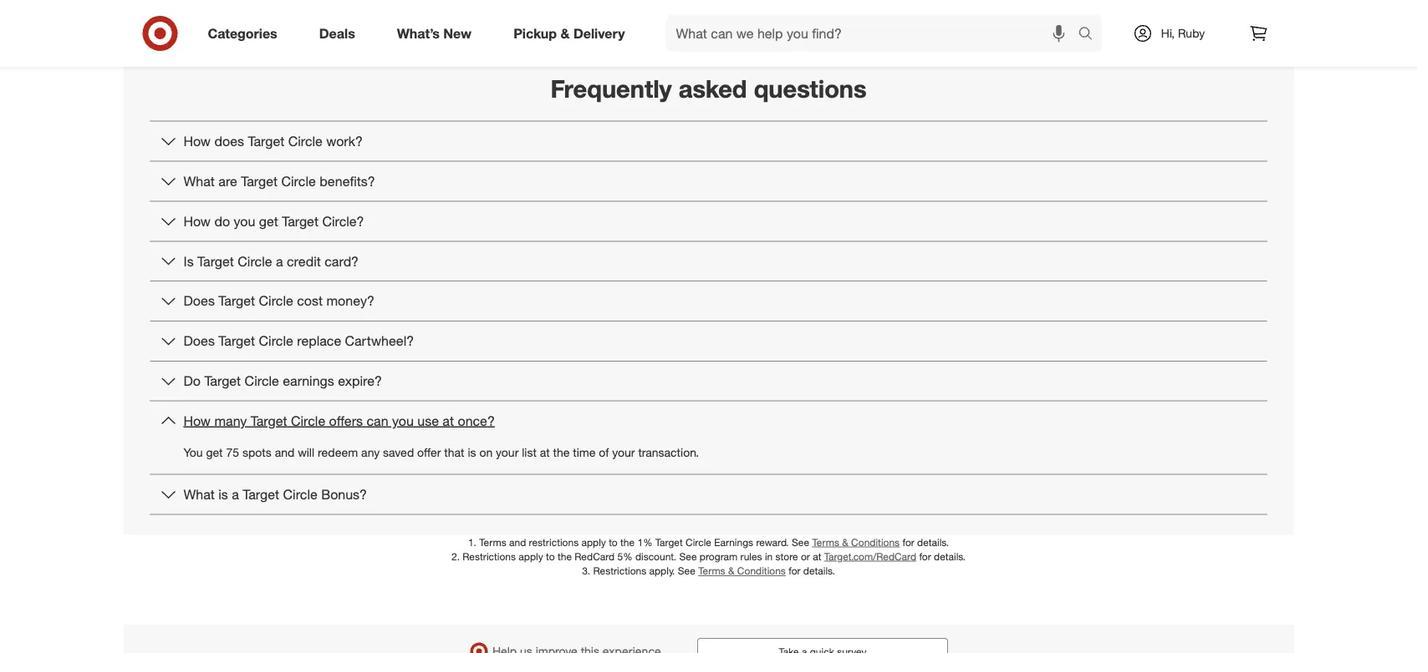 Task type: vqa. For each thing, say whether or not it's contained in the screenshot.
THE FOR TEENS image
no



Task type: describe. For each thing, give the bounding box(es) containing it.
0 vertical spatial to
[[609, 536, 618, 549]]

a inside dropdown button
[[276, 253, 283, 269]]

circle up how do you get target circle?
[[281, 173, 316, 189]]

use
[[417, 413, 439, 429]]

restrictions
[[529, 536, 579, 549]]

2 your from the left
[[612, 445, 635, 460]]

does target circle replace cartwheel?
[[184, 333, 414, 349]]

target.com/redcard link
[[824, 551, 916, 563]]

1 vertical spatial the
[[620, 536, 635, 549]]

how do you get target circle?
[[184, 213, 364, 229]]

1 horizontal spatial is
[[468, 445, 476, 460]]

does target circle cost money? button
[[150, 282, 1267, 321]]

0 vertical spatial for
[[902, 536, 914, 549]]

1 vertical spatial get
[[206, 445, 223, 460]]

what's new
[[397, 25, 472, 41]]

does target circle replace cartwheel? button
[[150, 322, 1267, 361]]

0 vertical spatial apply
[[581, 536, 606, 549]]

0 horizontal spatial conditions
[[737, 565, 786, 578]]

discount.
[[635, 551, 676, 563]]

what's
[[397, 25, 440, 41]]

1. terms and restrictions apply to the 1% target circle earnings reward. see terms & conditions for details. 2. restrictions apply to the redcard 5% discount. see program rules in store or at target.com/redcard for details. 3. restrictions apply. see terms & conditions for details.
[[451, 536, 966, 578]]

do
[[184, 373, 201, 389]]

at inside dropdown button
[[443, 413, 454, 429]]

circle inside 1. terms and restrictions apply to the 1% target circle earnings reward. see terms & conditions for details. 2. restrictions apply to the redcard 5% discount. see program rules in store or at target.com/redcard for details. 3. restrictions apply. see terms & conditions for details.
[[686, 536, 711, 549]]

money?
[[326, 293, 374, 309]]

1 vertical spatial see
[[679, 551, 697, 563]]

list
[[522, 445, 537, 460]]

target inside how does target circle work? dropdown button
[[248, 133, 284, 149]]

how many target circle offers can you use at once? button
[[150, 402, 1267, 441]]

can
[[367, 413, 388, 429]]

are
[[218, 173, 237, 189]]

1 horizontal spatial you
[[392, 413, 414, 429]]

target inside what are target circle benefits? dropdown button
[[241, 173, 278, 189]]

0 vertical spatial see
[[792, 536, 809, 549]]

is
[[184, 253, 194, 269]]

terms & conditions link for 3. restrictions apply. see
[[698, 565, 786, 578]]

target inside what is a target circle bonus? dropdown button
[[243, 487, 279, 503]]

work?
[[326, 133, 363, 149]]

what is a target circle bonus?
[[184, 487, 367, 503]]

how for how does target circle work?
[[184, 133, 211, 149]]

cartwheel?
[[345, 333, 414, 349]]

75
[[226, 445, 239, 460]]

will
[[298, 445, 314, 460]]

circle left cost
[[259, 293, 293, 309]]

store
[[775, 551, 798, 563]]

frequently asked questions
[[551, 74, 867, 103]]

terms & conditions link for 1. terms and restrictions apply to the 1% target circle earnings reward. see
[[812, 536, 900, 549]]

deals link
[[305, 15, 376, 52]]

benefits?
[[320, 173, 375, 189]]

categories
[[208, 25, 277, 41]]

pickup
[[513, 25, 557, 41]]

bonus?
[[321, 487, 367, 503]]

earnings
[[283, 373, 334, 389]]

0 horizontal spatial apply
[[519, 551, 543, 563]]

on
[[479, 445, 493, 460]]

circle left work?
[[288, 133, 323, 149]]

1 horizontal spatial conditions
[[851, 536, 900, 549]]

credit
[[287, 253, 321, 269]]

does
[[214, 133, 244, 149]]

What can we help you find? suggestions appear below search field
[[666, 15, 1082, 52]]

0 vertical spatial you
[[234, 213, 255, 229]]

circle inside dropdown button
[[238, 253, 272, 269]]

does target circle cost money?
[[184, 293, 374, 309]]

in
[[765, 551, 773, 563]]

what for what is a target circle bonus?
[[184, 487, 215, 503]]

what are target circle benefits?
[[184, 173, 375, 189]]

any
[[361, 445, 380, 460]]

target inside 1. terms and restrictions apply to the 1% target circle earnings reward. see terms & conditions for details. 2. restrictions apply to the redcard 5% discount. see program rules in store or at target.com/redcard for details. 3. restrictions apply. see terms & conditions for details.
[[655, 536, 683, 549]]

is inside dropdown button
[[218, 487, 228, 503]]

target inside do target circle earnings expire? dropdown button
[[204, 373, 241, 389]]

new
[[443, 25, 472, 41]]

transaction.
[[638, 445, 699, 460]]

delivery
[[573, 25, 625, 41]]

0 horizontal spatial terms
[[479, 536, 506, 549]]

of
[[599, 445, 609, 460]]

and inside 1. terms and restrictions apply to the 1% target circle earnings reward. see terms & conditions for details. 2. restrictions apply to the redcard 5% discount. see program rules in store or at target.com/redcard for details. 3. restrictions apply. see terms & conditions for details.
[[509, 536, 526, 549]]

offer
[[417, 445, 441, 460]]

2 vertical spatial details.
[[803, 565, 835, 578]]

redeem
[[318, 445, 358, 460]]

target inside how many target circle offers can you use at once? dropdown button
[[251, 413, 287, 429]]

redcard
[[575, 551, 615, 563]]

2 horizontal spatial terms
[[812, 536, 839, 549]]

0 vertical spatial details.
[[917, 536, 949, 549]]

target inside is target circle a credit card? dropdown button
[[197, 253, 234, 269]]

how many target circle offers can you use at once?
[[184, 413, 495, 429]]

rules
[[740, 551, 762, 563]]

what's new link
[[383, 15, 493, 52]]

program
[[700, 551, 738, 563]]

asked
[[679, 74, 747, 103]]

offers
[[329, 413, 363, 429]]

cost
[[297, 293, 323, 309]]

how does target circle work? button
[[150, 122, 1267, 161]]

hi, ruby
[[1161, 26, 1205, 41]]

what for what are target circle benefits?
[[184, 173, 215, 189]]

search
[[1071, 27, 1111, 43]]

spots
[[242, 445, 272, 460]]

frequently
[[551, 74, 672, 103]]



Task type: locate. For each thing, give the bounding box(es) containing it.
&
[[561, 25, 570, 41], [842, 536, 848, 549], [728, 565, 734, 578]]

ruby
[[1178, 26, 1205, 41]]

1 vertical spatial apply
[[519, 551, 543, 563]]

1 horizontal spatial to
[[609, 536, 618, 549]]

what are target circle benefits? button
[[150, 162, 1267, 201]]

3 how from the top
[[184, 413, 211, 429]]

1%
[[637, 536, 653, 549]]

for up 'target.com/redcard' link at bottom
[[902, 536, 914, 549]]

2 horizontal spatial for
[[919, 551, 931, 563]]

0 vertical spatial the
[[553, 445, 570, 460]]

1 horizontal spatial get
[[259, 213, 278, 229]]

for right 'target.com/redcard' link at bottom
[[919, 551, 931, 563]]

0 horizontal spatial you
[[234, 213, 255, 229]]

target
[[248, 133, 284, 149], [241, 173, 278, 189], [282, 213, 318, 229], [197, 253, 234, 269], [218, 293, 255, 309], [218, 333, 255, 349], [204, 373, 241, 389], [251, 413, 287, 429], [243, 487, 279, 503], [655, 536, 683, 549]]

the
[[553, 445, 570, 460], [620, 536, 635, 549], [558, 551, 572, 563]]

0 horizontal spatial to
[[546, 551, 555, 563]]

2 how from the top
[[184, 213, 211, 229]]

0 horizontal spatial &
[[561, 25, 570, 41]]

what is a target circle bonus? button
[[150, 475, 1267, 515]]

saved
[[383, 445, 414, 460]]

restrictions down 5%
[[593, 565, 646, 578]]

terms & conditions link down rules
[[698, 565, 786, 578]]

5%
[[617, 551, 633, 563]]

1 vertical spatial conditions
[[737, 565, 786, 578]]

do target circle earnings expire? button
[[150, 362, 1267, 401]]

details.
[[917, 536, 949, 549], [934, 551, 966, 563], [803, 565, 835, 578]]

1 vertical spatial restrictions
[[593, 565, 646, 578]]

1 horizontal spatial and
[[509, 536, 526, 549]]

2 vertical spatial the
[[558, 551, 572, 563]]

0 vertical spatial restrictions
[[463, 551, 516, 563]]

2 vertical spatial see
[[678, 565, 695, 578]]

at right the or
[[813, 551, 821, 563]]

target inside does target circle cost money? dropdown button
[[218, 293, 255, 309]]

target down does target circle cost money?
[[218, 333, 255, 349]]

1 vertical spatial details.
[[934, 551, 966, 563]]

see left program
[[679, 551, 697, 563]]

does for does target circle cost money?
[[184, 293, 215, 309]]

0 vertical spatial terms & conditions link
[[812, 536, 900, 549]]

2 vertical spatial at
[[813, 551, 821, 563]]

you
[[184, 445, 203, 460]]

target right does at the top left of page
[[248, 133, 284, 149]]

apply up redcard on the left bottom of page
[[581, 536, 606, 549]]

2.
[[451, 551, 460, 563]]

1 horizontal spatial a
[[276, 253, 283, 269]]

does for does target circle replace cartwheel?
[[184, 333, 215, 349]]

circle
[[288, 133, 323, 149], [281, 173, 316, 189], [238, 253, 272, 269], [259, 293, 293, 309], [259, 333, 293, 349], [245, 373, 279, 389], [291, 413, 325, 429], [283, 487, 317, 503], [686, 536, 711, 549]]

& up target.com/redcard
[[842, 536, 848, 549]]

what down you
[[184, 487, 215, 503]]

& right pickup
[[561, 25, 570, 41]]

circle left earnings
[[245, 373, 279, 389]]

target right "is" at the top of the page
[[197, 253, 234, 269]]

get left 75
[[206, 445, 223, 460]]

is target circle a credit card?
[[184, 253, 359, 269]]

2 horizontal spatial &
[[842, 536, 848, 549]]

you left use
[[392, 413, 414, 429]]

for down the 'store' on the bottom of page
[[789, 565, 801, 578]]

or
[[801, 551, 810, 563]]

at right list
[[540, 445, 550, 460]]

reward.
[[756, 536, 789, 549]]

earnings
[[714, 536, 753, 549]]

2 horizontal spatial at
[[813, 551, 821, 563]]

1 vertical spatial a
[[232, 487, 239, 503]]

1 horizontal spatial terms
[[698, 565, 725, 578]]

get up is target circle a credit card?
[[259, 213, 278, 229]]

apply.
[[649, 565, 675, 578]]

and
[[275, 445, 295, 460], [509, 536, 526, 549]]

0 horizontal spatial at
[[443, 413, 454, 429]]

1 vertical spatial and
[[509, 536, 526, 549]]

hi,
[[1161, 26, 1175, 41]]

and left will
[[275, 445, 295, 460]]

questions
[[754, 74, 867, 103]]

target up credit
[[282, 213, 318, 229]]

how left do
[[184, 213, 211, 229]]

0 vertical spatial does
[[184, 293, 215, 309]]

0 vertical spatial a
[[276, 253, 283, 269]]

pickup & delivery link
[[499, 15, 646, 52]]

target up discount.
[[655, 536, 683, 549]]

circle up will
[[291, 413, 325, 429]]

0 vertical spatial &
[[561, 25, 570, 41]]

1 what from the top
[[184, 173, 215, 189]]

1.
[[468, 536, 476, 549]]

expire?
[[338, 373, 382, 389]]

1 horizontal spatial apply
[[581, 536, 606, 549]]

to up 5%
[[609, 536, 618, 549]]

0 vertical spatial and
[[275, 445, 295, 460]]

your
[[496, 445, 519, 460], [612, 445, 635, 460]]

terms & conditions link
[[812, 536, 900, 549], [698, 565, 786, 578]]

is left on
[[468, 445, 476, 460]]

1 horizontal spatial for
[[902, 536, 914, 549]]

0 vertical spatial conditions
[[851, 536, 900, 549]]

1 horizontal spatial restrictions
[[593, 565, 646, 578]]

target up the spots
[[251, 413, 287, 429]]

card?
[[325, 253, 359, 269]]

do
[[214, 213, 230, 229]]

1 horizontal spatial at
[[540, 445, 550, 460]]

conditions up 'target.com/redcard' link at bottom
[[851, 536, 900, 549]]

what
[[184, 173, 215, 189], [184, 487, 215, 503]]

a down 75
[[232, 487, 239, 503]]

target down is target circle a credit card?
[[218, 293, 255, 309]]

target right are
[[241, 173, 278, 189]]

1 vertical spatial to
[[546, 551, 555, 563]]

restrictions down the 1.
[[463, 551, 516, 563]]

terms right the 1.
[[479, 536, 506, 549]]

terms & conditions link up target.com/redcard
[[812, 536, 900, 549]]

2 vertical spatial how
[[184, 413, 211, 429]]

to down restrictions at left bottom
[[546, 551, 555, 563]]

2 what from the top
[[184, 487, 215, 503]]

0 horizontal spatial a
[[232, 487, 239, 503]]

categories link
[[194, 15, 298, 52]]

2 vertical spatial for
[[789, 565, 801, 578]]

how for how many target circle offers can you use at once?
[[184, 413, 211, 429]]

does up do
[[184, 333, 215, 349]]

the up 5%
[[620, 536, 635, 549]]

1 vertical spatial terms & conditions link
[[698, 565, 786, 578]]

is down 75
[[218, 487, 228, 503]]

0 horizontal spatial for
[[789, 565, 801, 578]]

target down the spots
[[243, 487, 279, 503]]

you right do
[[234, 213, 255, 229]]

circle up program
[[686, 536, 711, 549]]

0 horizontal spatial and
[[275, 445, 295, 460]]

terms
[[479, 536, 506, 549], [812, 536, 839, 549], [698, 565, 725, 578]]

circle?
[[322, 213, 364, 229]]

replace
[[297, 333, 341, 349]]

does
[[184, 293, 215, 309], [184, 333, 215, 349]]

you get 75 spots and will redeem any saved offer that is on your list at the time of your transaction.
[[184, 445, 699, 460]]

and left restrictions at left bottom
[[509, 536, 526, 549]]

deals
[[319, 25, 355, 41]]

& down program
[[728, 565, 734, 578]]

the down restrictions at left bottom
[[558, 551, 572, 563]]

conditions
[[851, 536, 900, 549], [737, 565, 786, 578]]

1 horizontal spatial your
[[612, 445, 635, 460]]

at inside 1. terms and restrictions apply to the 1% target circle earnings reward. see terms & conditions for details. 2. restrictions apply to the redcard 5% discount. see program rules in store or at target.com/redcard for details. 3. restrictions apply. see terms & conditions for details.
[[813, 551, 821, 563]]

1 vertical spatial &
[[842, 536, 848, 549]]

how for how do you get target circle?
[[184, 213, 211, 229]]

2 vertical spatial &
[[728, 565, 734, 578]]

target inside how do you get target circle? dropdown button
[[282, 213, 318, 229]]

1 your from the left
[[496, 445, 519, 460]]

0 vertical spatial get
[[259, 213, 278, 229]]

0 horizontal spatial your
[[496, 445, 519, 460]]

1 horizontal spatial terms & conditions link
[[812, 536, 900, 549]]

apply down restrictions at left bottom
[[519, 551, 543, 563]]

how up you
[[184, 413, 211, 429]]

at right use
[[443, 413, 454, 429]]

0 horizontal spatial is
[[218, 487, 228, 503]]

3.
[[582, 565, 590, 578]]

0 vertical spatial at
[[443, 413, 454, 429]]

circle down will
[[283, 487, 317, 503]]

do target circle earnings expire?
[[184, 373, 382, 389]]

search button
[[1071, 15, 1111, 55]]

0 vertical spatial how
[[184, 133, 211, 149]]

restrictions
[[463, 551, 516, 563], [593, 565, 646, 578]]

how
[[184, 133, 211, 149], [184, 213, 211, 229], [184, 413, 211, 429]]

0 vertical spatial what
[[184, 173, 215, 189]]

you
[[234, 213, 255, 229], [392, 413, 414, 429]]

terms up target.com/redcard
[[812, 536, 839, 549]]

1 vertical spatial does
[[184, 333, 215, 349]]

conditions down 'in'
[[737, 565, 786, 578]]

1 horizontal spatial &
[[728, 565, 734, 578]]

see
[[792, 536, 809, 549], [679, 551, 697, 563], [678, 565, 695, 578]]

1 vertical spatial for
[[919, 551, 931, 563]]

how does target circle work?
[[184, 133, 363, 149]]

many
[[214, 413, 247, 429]]

0 horizontal spatial restrictions
[[463, 551, 516, 563]]

see right apply.
[[678, 565, 695, 578]]

get inside dropdown button
[[259, 213, 278, 229]]

target right do
[[204, 373, 241, 389]]

your right of at the left bottom of the page
[[612, 445, 635, 460]]

pickup & delivery
[[513, 25, 625, 41]]

does down "is" at the top of the page
[[184, 293, 215, 309]]

terms down program
[[698, 565, 725, 578]]

1 vertical spatial is
[[218, 487, 228, 503]]

time
[[573, 445, 596, 460]]

1 how from the top
[[184, 133, 211, 149]]

1 vertical spatial what
[[184, 487, 215, 503]]

circle down does target circle cost money?
[[259, 333, 293, 349]]

circle down how do you get target circle?
[[238, 253, 272, 269]]

target.com/redcard
[[824, 551, 916, 563]]

your right on
[[496, 445, 519, 460]]

1 vertical spatial you
[[392, 413, 414, 429]]

see up the or
[[792, 536, 809, 549]]

1 vertical spatial at
[[540, 445, 550, 460]]

once?
[[458, 413, 495, 429]]

at
[[443, 413, 454, 429], [540, 445, 550, 460], [813, 551, 821, 563]]

1 does from the top
[[184, 293, 215, 309]]

target inside does target circle replace cartwheel? dropdown button
[[218, 333, 255, 349]]

that
[[444, 445, 464, 460]]

1 vertical spatial how
[[184, 213, 211, 229]]

how left does at the top left of page
[[184, 133, 211, 149]]

2 does from the top
[[184, 333, 215, 349]]

is target circle a credit card? button
[[150, 242, 1267, 281]]

to
[[609, 536, 618, 549], [546, 551, 555, 563]]

0 horizontal spatial get
[[206, 445, 223, 460]]

a left credit
[[276, 253, 283, 269]]

how do you get target circle? button
[[150, 202, 1267, 241]]

0 horizontal spatial terms & conditions link
[[698, 565, 786, 578]]

is
[[468, 445, 476, 460], [218, 487, 228, 503]]

a inside dropdown button
[[232, 487, 239, 503]]

the left "time"
[[553, 445, 570, 460]]

what left are
[[184, 173, 215, 189]]

0 vertical spatial is
[[468, 445, 476, 460]]



